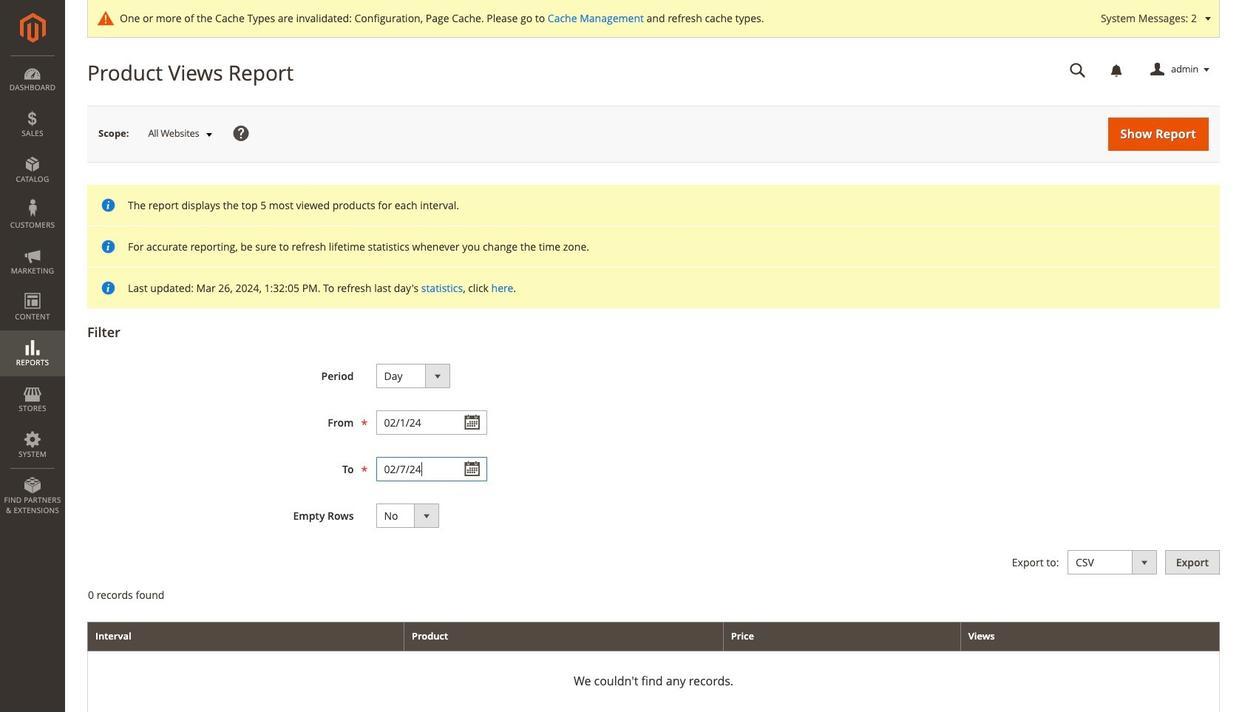 Task type: locate. For each thing, give the bounding box(es) containing it.
None text field
[[1060, 57, 1097, 83], [376, 410, 487, 435], [376, 457, 487, 481], [1060, 57, 1097, 83], [376, 410, 487, 435], [376, 457, 487, 481]]

magento admin panel image
[[20, 13, 45, 43]]

menu bar
[[0, 55, 65, 523]]



